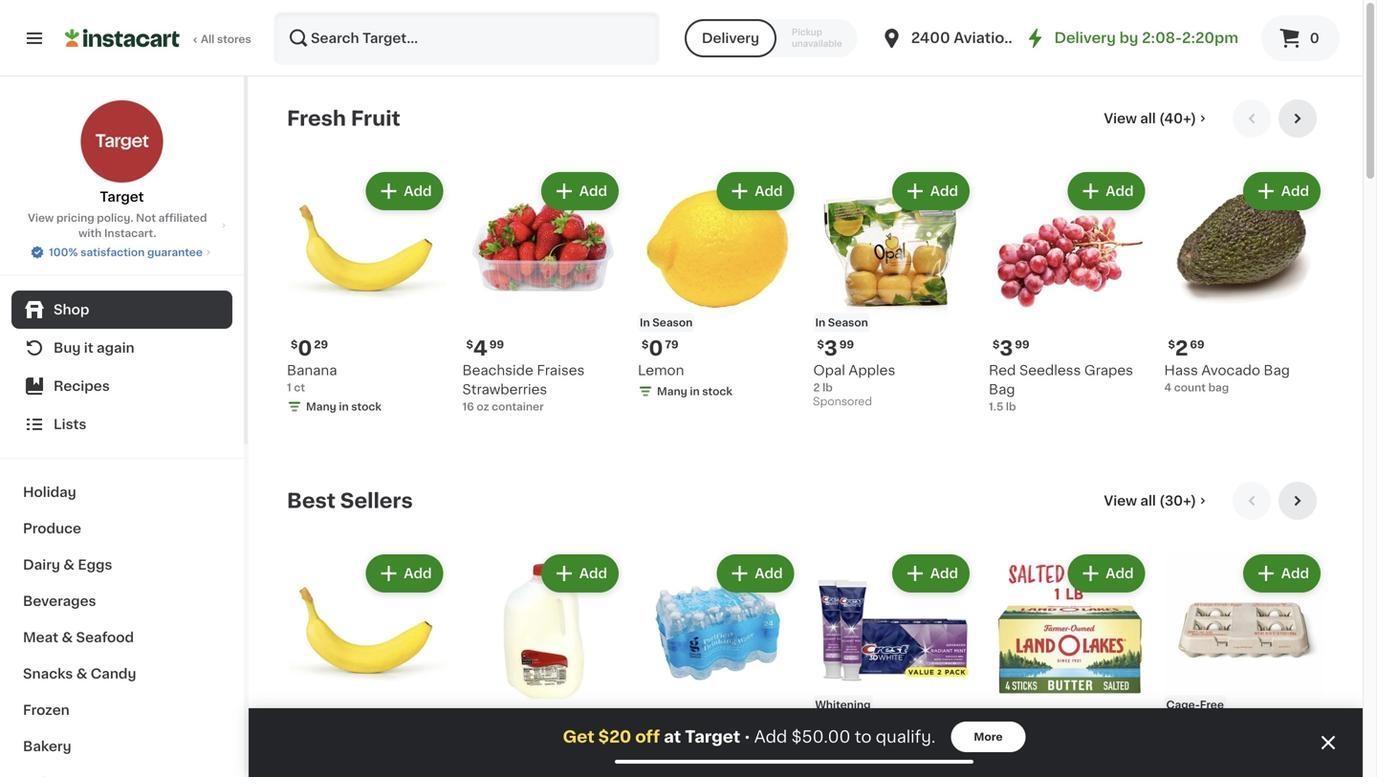 Task type: vqa. For each thing, say whether or not it's contained in the screenshot.
$ inside $ 6 99
yes



Task type: locate. For each thing, give the bounding box(es) containing it.
$ for crest 3d white advanced radiant mint
[[817, 722, 824, 733]]

$ 3 99
[[817, 339, 854, 359], [993, 339, 1030, 359], [642, 721, 679, 741]]

view all (40+)
[[1104, 112, 1196, 125]]

4
[[473, 339, 488, 359], [1164, 383, 1172, 393]]

1 horizontal spatial 4
[[1164, 383, 1172, 393]]

view left the pricing
[[28, 213, 54, 223]]

2 in from the left
[[815, 318, 825, 328]]

season up 79
[[653, 318, 693, 328]]

lists link
[[11, 406, 232, 444]]

0 vertical spatial all
[[1140, 112, 1156, 125]]

1 season from the left
[[653, 318, 693, 328]]

$ inside $ 6 99
[[993, 722, 1000, 733]]

eggs down produce 'link'
[[78, 559, 112, 572]]

99 up red
[[1015, 340, 1030, 350]]

1 vertical spatial bag
[[989, 383, 1015, 396]]

$ inside $ 2 69
[[1168, 340, 1175, 350]]

add for hass avocado bag
[[1281, 185, 1309, 198]]

0 vertical spatial 2
[[1175, 339, 1188, 359]]

99 right off
[[664, 722, 679, 733]]

many
[[657, 386, 687, 397], [306, 402, 336, 412]]

many down banana 1 ct
[[306, 402, 336, 412]]

$ up red
[[993, 340, 1000, 350]]

0 horizontal spatial many
[[306, 402, 336, 412]]

bag right avocado
[[1264, 364, 1290, 377]]

& for meat & seafood
[[62, 631, 73, 645]]

stock
[[702, 386, 732, 397], [351, 402, 381, 412]]

2 down opal
[[813, 383, 820, 393]]

0 vertical spatial cage-
[[1166, 700, 1200, 711]]

seedless
[[1020, 364, 1081, 377]]

$ 4 99
[[466, 339, 504, 359]]

1 $2.99 element from the left
[[462, 719, 623, 744]]

2 $2.99 element from the left
[[1164, 719, 1325, 744]]

add for beachside fraises strawberries
[[579, 185, 607, 198]]

0 horizontal spatial in season
[[640, 318, 693, 328]]

season for 0
[[653, 318, 693, 328]]

1 vertical spatial target
[[685, 729, 740, 746]]

$ inside $ 4 99
[[466, 340, 473, 350]]

& down at
[[679, 746, 690, 760]]

season
[[653, 318, 693, 328], [828, 318, 868, 328]]

gather up water
[[693, 746, 739, 760]]

& inside good & gather grade a cage-free large eggs
[[1205, 746, 1216, 760]]

delivery inside button
[[702, 32, 759, 45]]

main content containing fresh fruit
[[249, 77, 1363, 778]]

& inside good & gather purified drinking water
[[679, 746, 690, 760]]

recipes
[[54, 380, 110, 393]]

gather for purified
[[693, 746, 739, 760]]

3 up red
[[1000, 339, 1013, 359]]

land o lakes salted butter sticks
[[989, 746, 1126, 778]]

99 inside $ 9 99
[[840, 722, 855, 733]]

0 horizontal spatial many in stock
[[306, 402, 381, 412]]

in
[[690, 386, 700, 397], [339, 402, 349, 412]]

bag up '1.5'
[[989, 383, 1015, 396]]

$ up crest on the right bottom
[[817, 722, 824, 733]]

$ 0 79
[[642, 339, 679, 359]]

16
[[462, 402, 474, 412]]

product group containing 9
[[813, 551, 974, 778]]

$ 3 99 up opal
[[817, 339, 854, 359]]

1 horizontal spatial in season
[[815, 318, 868, 328]]

$ 3 99 up "drinking"
[[642, 721, 679, 741]]

$ left 79
[[642, 340, 649, 350]]

cage- down cage-free
[[1164, 766, 1206, 778]]

more button
[[951, 722, 1026, 753]]

0 horizontal spatial 2
[[813, 383, 820, 393]]

all
[[1140, 112, 1156, 125], [1140, 494, 1156, 508]]

sellers
[[340, 491, 413, 511]]

$ left "29"
[[291, 340, 298, 350]]

0 horizontal spatial bag
[[989, 383, 1015, 396]]

2 item carousel region from the top
[[287, 482, 1325, 778]]

$ up land
[[993, 722, 1000, 733]]

all left (40+)
[[1140, 112, 1156, 125]]

99 for beachside fraises strawberries
[[489, 340, 504, 350]]

beverages
[[23, 595, 96, 608]]

satisfaction
[[80, 247, 145, 258]]

gather
[[693, 746, 739, 760], [1220, 746, 1266, 760]]

treatment tracker modal dialog
[[249, 709, 1363, 778]]

salted
[[1083, 746, 1126, 760]]

lb down opal
[[823, 383, 833, 393]]

lb
[[823, 383, 833, 393], [1006, 402, 1016, 412]]

1 vertical spatial lb
[[1006, 402, 1016, 412]]

target logo image
[[80, 99, 164, 184]]

in up opal
[[815, 318, 825, 328]]

0 horizontal spatial 0
[[298, 339, 312, 359]]

1 horizontal spatial $2.99 element
[[1164, 719, 1325, 744]]

$50.00
[[792, 729, 851, 746]]

eggs inside good & gather grade a cage-free large eggs
[[1278, 766, 1312, 778]]

add for lemon
[[755, 185, 783, 198]]

cage-
[[1166, 700, 1200, 711], [1164, 766, 1206, 778]]

2 horizontal spatial 3
[[1000, 339, 1013, 359]]

0 vertical spatial in
[[690, 386, 700, 397]]

0 vertical spatial eggs
[[78, 559, 112, 572]]

0 horizontal spatial stock
[[351, 402, 381, 412]]

1 vertical spatial cage-
[[1164, 766, 1206, 778]]

2 season from the left
[[828, 318, 868, 328]]

view for best sellers
[[1104, 494, 1137, 508]]

& left candy
[[76, 668, 87, 681]]

red seedless grapes bag 1.5 lb
[[989, 364, 1133, 412]]

add for land o lakes salted butter sticks
[[1106, 567, 1134, 581]]

0 horizontal spatial 3
[[649, 721, 662, 741]]

1 in season from the left
[[640, 318, 693, 328]]

in season up opal
[[815, 318, 868, 328]]

$ 3 99 for red
[[993, 339, 1030, 359]]

1 horizontal spatial lb
[[1006, 402, 1016, 412]]

1 good from the left
[[638, 746, 675, 760]]

0 horizontal spatial target
[[100, 190, 144, 204]]

0 vertical spatial lb
[[823, 383, 833, 393]]

sticks
[[1035, 766, 1075, 778]]

4 down hass
[[1164, 383, 1172, 393]]

1 horizontal spatial season
[[828, 318, 868, 328]]

shop link
[[11, 291, 232, 329]]

0 horizontal spatial lb
[[823, 383, 833, 393]]

$ left 69
[[1168, 340, 1175, 350]]

1 all from the top
[[1140, 112, 1156, 125]]

bag inside hass avocado bag 4 count bag
[[1264, 364, 1290, 377]]

gather up large
[[1220, 746, 1266, 760]]

gather inside good & gather purified drinking water
[[693, 746, 739, 760]]

3 left at
[[649, 721, 662, 741]]

add button for red seedless grapes bag
[[1070, 174, 1143, 209]]

add
[[404, 185, 432, 198], [579, 185, 607, 198], [755, 185, 783, 198], [930, 185, 958, 198], [1106, 185, 1134, 198], [1281, 185, 1309, 198], [404, 567, 432, 581], [579, 567, 607, 581], [755, 567, 783, 581], [930, 567, 958, 581], [1106, 567, 1134, 581], [1281, 567, 1309, 581], [754, 729, 787, 746]]

delivery
[[1054, 31, 1116, 45], [702, 32, 759, 45]]

target inside treatment tracker modal dialog
[[685, 729, 740, 746]]

add button for crest 3d white advanced radiant mint
[[894, 557, 968, 591]]

1 vertical spatial many
[[306, 402, 336, 412]]

lb inside the red seedless grapes bag 1.5 lb
[[1006, 402, 1016, 412]]

99 for land o lakes salted butter sticks
[[1016, 722, 1030, 733]]

$2.99 element up good & gather grade a cage-free large eggs
[[1164, 719, 1325, 744]]

1 horizontal spatial 0
[[649, 339, 663, 359]]

view for fresh fruit
[[1104, 112, 1137, 125]]

many in stock down lemon
[[657, 386, 732, 397]]

good for good & gather grade a cage-free large eggs
[[1164, 746, 1202, 760]]

& right dairy
[[63, 559, 75, 572]]

4 up beachside
[[473, 339, 488, 359]]

0 horizontal spatial 4
[[473, 339, 488, 359]]

0 vertical spatial many
[[657, 386, 687, 397]]

lb right '1.5'
[[1006, 402, 1016, 412]]

$2.99 element
[[462, 719, 623, 744], [1164, 719, 1325, 744]]

2 horizontal spatial $ 3 99
[[993, 339, 1030, 359]]

gather inside good & gather grade a cage-free large eggs
[[1220, 746, 1266, 760]]

99 right 6 at the bottom of page
[[1016, 722, 1030, 733]]

79
[[665, 340, 679, 350]]

add inside treatment tracker modal dialog
[[754, 729, 787, 746]]

pricing
[[56, 213, 94, 223]]

item carousel region containing fresh fruit
[[287, 99, 1325, 467]]

0 horizontal spatial delivery
[[702, 32, 759, 45]]

bag
[[1264, 364, 1290, 377], [989, 383, 1015, 396]]

add button for hass avocado bag
[[1245, 174, 1319, 209]]

1 vertical spatial all
[[1140, 494, 1156, 508]]

good inside good & gather purified drinking water
[[638, 746, 675, 760]]

(40+)
[[1159, 112, 1196, 125]]

1 item carousel region from the top
[[287, 99, 1325, 467]]

container
[[492, 402, 544, 412]]

holiday link
[[11, 474, 232, 511]]

1 horizontal spatial many in stock
[[657, 386, 732, 397]]

$ inside $ 0 79
[[642, 340, 649, 350]]

buy it again link
[[11, 329, 232, 367]]

more
[[974, 732, 1003, 743]]

grapes
[[1085, 364, 1133, 377]]

beverages link
[[11, 583, 232, 620]]

item carousel region
[[287, 99, 1325, 467], [287, 482, 1325, 778]]

$2.99 element up pantry
[[462, 719, 623, 744]]

$ inside $ 0 29
[[291, 340, 298, 350]]

add button for good & gather purified drinking water
[[719, 557, 792, 591]]

bakery link
[[11, 729, 232, 765]]

3 for opal
[[824, 339, 838, 359]]

1 in from the left
[[640, 318, 650, 328]]

2400 aviation dr
[[911, 31, 1035, 45]]

0 horizontal spatial $2.99 element
[[462, 719, 623, 744]]

dairy & eggs link
[[11, 547, 232, 583]]

market pantry whole vitamin d milk
[[462, 746, 602, 778]]

snacks & candy
[[23, 668, 136, 681]]

target up good & gather purified drinking water
[[685, 729, 740, 746]]

in season for 3
[[815, 318, 868, 328]]

product group containing 2
[[1164, 168, 1325, 395]]

None search field
[[274, 11, 660, 65]]

2 left 69
[[1175, 339, 1188, 359]]

0 horizontal spatial in
[[339, 402, 349, 412]]

3 for red
[[1000, 339, 1013, 359]]

all
[[201, 34, 214, 44]]

$ for banana
[[291, 340, 298, 350]]

fresh
[[287, 109, 346, 129]]

0 inside 'button'
[[1310, 32, 1320, 45]]

99 up beachside
[[489, 340, 504, 350]]

good down off
[[638, 746, 675, 760]]

market
[[462, 746, 509, 760]]

produce
[[23, 522, 81, 536]]

0 vertical spatial item carousel region
[[287, 99, 1325, 467]]

3d
[[854, 746, 873, 760]]

0 horizontal spatial eggs
[[78, 559, 112, 572]]

29
[[314, 340, 328, 350]]

0 horizontal spatial season
[[653, 318, 693, 328]]

$ inside $ 9 99
[[817, 722, 824, 733]]

season for 3
[[828, 318, 868, 328]]

100% satisfaction guarantee button
[[30, 241, 214, 260]]

good down cage-free
[[1164, 746, 1202, 760]]

all left (30+)
[[1140, 494, 1156, 508]]

0 vertical spatial many in stock
[[657, 386, 732, 397]]

$ for hass avocado bag
[[1168, 340, 1175, 350]]

9
[[824, 721, 838, 741]]

2 vertical spatial view
[[1104, 494, 1137, 508]]

99 inside $ 4 99
[[489, 340, 504, 350]]

0 horizontal spatial good
[[638, 746, 675, 760]]

0 horizontal spatial gather
[[693, 746, 739, 760]]

1 horizontal spatial bag
[[1264, 364, 1290, 377]]

2
[[1175, 339, 1188, 359], [813, 383, 820, 393]]

$ up beachside
[[466, 340, 473, 350]]

item carousel region containing best sellers
[[287, 482, 1325, 778]]

$ left at
[[642, 722, 649, 733]]

3
[[824, 339, 838, 359], [1000, 339, 1013, 359], [649, 721, 662, 741]]

$ up opal
[[817, 340, 824, 350]]

1 vertical spatial in
[[339, 402, 349, 412]]

at
[[664, 729, 681, 746]]

2 gather from the left
[[1220, 746, 1266, 760]]

99 up opal
[[840, 340, 854, 350]]

1 horizontal spatial good
[[1164, 746, 1202, 760]]

view left (40+)
[[1104, 112, 1137, 125]]

2 inside product group
[[1175, 339, 1188, 359]]

1 vertical spatial 4
[[1164, 383, 1172, 393]]

delivery for delivery
[[702, 32, 759, 45]]

1 horizontal spatial eggs
[[1278, 766, 1312, 778]]

1 vertical spatial 2
[[813, 383, 820, 393]]

main content
[[249, 77, 1363, 778]]

2 in season from the left
[[815, 318, 868, 328]]

1 horizontal spatial $ 3 99
[[817, 339, 854, 359]]

in for 0
[[640, 318, 650, 328]]

2 good from the left
[[1164, 746, 1202, 760]]

1 vertical spatial view
[[28, 213, 54, 223]]

advanced
[[813, 766, 881, 778]]

target up policy.
[[100, 190, 144, 204]]

0 vertical spatial target
[[100, 190, 144, 204]]

0 vertical spatial view
[[1104, 112, 1137, 125]]

1.5
[[989, 402, 1004, 412]]

2 horizontal spatial 0
[[1310, 32, 1320, 45]]

1 horizontal spatial many
[[657, 386, 687, 397]]

add button
[[368, 174, 441, 209], [543, 174, 617, 209], [719, 174, 792, 209], [894, 174, 968, 209], [1070, 174, 1143, 209], [1245, 174, 1319, 209], [368, 557, 441, 591], [543, 557, 617, 591], [719, 557, 792, 591], [894, 557, 968, 591], [1070, 557, 1143, 591], [1245, 557, 1319, 591]]

99 inside $ 6 99
[[1016, 722, 1030, 733]]

purified
[[743, 746, 795, 760]]

& right meat
[[62, 631, 73, 645]]

3 up opal
[[824, 339, 838, 359]]

produce link
[[11, 511, 232, 547]]

1 horizontal spatial delivery
[[1054, 31, 1116, 45]]

1 vertical spatial eggs
[[1278, 766, 1312, 778]]

0 vertical spatial bag
[[1264, 364, 1290, 377]]

$ for good & gather purified drinking water
[[642, 722, 649, 733]]

1 horizontal spatial 2
[[1175, 339, 1188, 359]]

$2.99 element for whole
[[462, 719, 623, 744]]

snacks
[[23, 668, 73, 681]]

1 horizontal spatial gather
[[1220, 746, 1266, 760]]

in season up 79
[[640, 318, 693, 328]]

get
[[563, 729, 595, 746]]

0 horizontal spatial in
[[640, 318, 650, 328]]

1 horizontal spatial in
[[815, 318, 825, 328]]

0 for banana
[[298, 339, 312, 359]]

view pricing policy. not affiliated with instacart. link
[[15, 210, 229, 241]]

good inside good & gather grade a cage-free large eggs
[[1164, 746, 1202, 760]]

many down lemon
[[657, 386, 687, 397]]

add for banana
[[404, 185, 432, 198]]

2 all from the top
[[1140, 494, 1156, 508]]

cage- up good & gather grade a cage-free large eggs
[[1166, 700, 1200, 711]]

0 vertical spatial stock
[[702, 386, 732, 397]]

d
[[516, 766, 527, 778]]

1 horizontal spatial 3
[[824, 339, 838, 359]]

in
[[640, 318, 650, 328], [815, 318, 825, 328]]

& for dairy & eggs
[[63, 559, 75, 572]]

delivery by 2:08-2:20pm
[[1054, 31, 1239, 45]]

product group
[[287, 168, 447, 418], [462, 168, 623, 415], [638, 168, 798, 403], [813, 168, 974, 413], [989, 168, 1149, 415], [1164, 168, 1325, 395], [287, 551, 447, 778], [462, 551, 623, 778], [638, 551, 798, 778], [813, 551, 974, 778], [989, 551, 1149, 778], [1164, 551, 1325, 778]]

frozen link
[[11, 692, 232, 729]]

season up opal
[[828, 318, 868, 328]]

in up $ 0 79
[[640, 318, 650, 328]]

view all (30+) button
[[1096, 482, 1218, 520]]

add button for market pantry whole vitamin d milk
[[543, 557, 617, 591]]

2 inside opal apples 2 lb
[[813, 383, 820, 393]]

99 right 9
[[840, 722, 855, 733]]

eggs down grade
[[1278, 766, 1312, 778]]

product group containing 4
[[462, 168, 623, 415]]

opal apples 2 lb
[[813, 364, 896, 393]]

1 vertical spatial stock
[[351, 402, 381, 412]]

$ 3 99 up red
[[993, 339, 1030, 359]]

& up free at the right bottom of the page
[[1205, 746, 1216, 760]]

by
[[1120, 31, 1139, 45]]

1 horizontal spatial target
[[685, 729, 740, 746]]

view left (30+)
[[1104, 494, 1137, 508]]

many in stock down banana 1 ct
[[306, 402, 381, 412]]

product group containing 6
[[989, 551, 1149, 778]]

sponsored badge image
[[813, 397, 871, 408]]

in season
[[640, 318, 693, 328], [815, 318, 868, 328]]

1 gather from the left
[[693, 746, 739, 760]]

1 vertical spatial item carousel region
[[287, 482, 1325, 778]]



Task type: describe. For each thing, give the bounding box(es) containing it.
crest 3d white advanced radiant mint
[[813, 746, 973, 778]]

meat & seafood link
[[11, 620, 232, 656]]

add for good & gather purified drinking water
[[755, 567, 783, 581]]

0 horizontal spatial $ 3 99
[[642, 721, 679, 741]]

count
[[1174, 383, 1206, 393]]

apples
[[849, 364, 896, 377]]

instacart logo image
[[65, 27, 180, 50]]

Search field
[[275, 13, 658, 63]]

delivery for delivery by 2:08-2:20pm
[[1054, 31, 1116, 45]]

all stores
[[201, 34, 251, 44]]

red
[[989, 364, 1016, 377]]

$ for beachside fraises strawberries
[[466, 340, 473, 350]]

shop
[[54, 303, 89, 317]]

•
[[744, 730, 750, 745]]

ct
[[294, 383, 305, 393]]

add for market pantry whole vitamin d milk
[[579, 567, 607, 581]]

off
[[635, 729, 660, 746]]

holiday
[[23, 486, 76, 499]]

all for 6
[[1140, 494, 1156, 508]]

view all (30+)
[[1104, 494, 1196, 508]]

best sellers
[[287, 491, 413, 511]]

$ 0 29
[[291, 339, 328, 359]]

(30+)
[[1159, 494, 1196, 508]]

lakes
[[1041, 746, 1080, 760]]

free
[[1206, 766, 1233, 778]]

butter
[[989, 766, 1031, 778]]

in for 3
[[815, 318, 825, 328]]

dairy & eggs
[[23, 559, 112, 572]]

99 for red seedless grapes bag
[[1015, 340, 1030, 350]]

water
[[697, 766, 737, 778]]

$ 3 99 for opal
[[817, 339, 854, 359]]

view all (40+) button
[[1096, 99, 1218, 138]]

target link
[[80, 99, 164, 207]]

add button for banana
[[368, 174, 441, 209]]

bag
[[1209, 383, 1229, 393]]

view pricing policy. not affiliated with instacart.
[[28, 213, 207, 239]]

o
[[1026, 746, 1037, 760]]

$2.99 element for gather
[[1164, 719, 1325, 744]]

service type group
[[685, 19, 858, 57]]

lemon
[[638, 364, 684, 377]]

milk
[[531, 766, 558, 778]]

bakery
[[23, 740, 71, 754]]

seafood
[[76, 631, 134, 645]]

lb inside opal apples 2 lb
[[823, 383, 833, 393]]

not
[[136, 213, 156, 223]]

aviation
[[954, 31, 1014, 45]]

delivery by 2:08-2:20pm link
[[1024, 27, 1239, 50]]

meat & seafood
[[23, 631, 134, 645]]

0 button
[[1262, 15, 1340, 61]]

it
[[84, 341, 93, 355]]

crest
[[813, 746, 850, 760]]

with
[[78, 228, 102, 239]]

0 for lemon
[[649, 339, 663, 359]]

recipes link
[[11, 367, 232, 406]]

hass avocado bag 4 count bag
[[1164, 364, 1290, 393]]

& for good & gather purified drinking water
[[679, 746, 690, 760]]

99 for opal apples
[[840, 340, 854, 350]]

white
[[877, 746, 916, 760]]

$ for red seedless grapes bag
[[993, 340, 1000, 350]]

& for good & gather grade a cage-free large eggs
[[1205, 746, 1216, 760]]

beachside
[[462, 364, 533, 377]]

again
[[97, 341, 135, 355]]

delivery button
[[685, 19, 777, 57]]

6
[[1000, 721, 1014, 741]]

100% satisfaction guarantee
[[49, 247, 203, 258]]

in season for 0
[[640, 318, 693, 328]]

beachside fraises strawberries 16 oz container
[[462, 364, 585, 412]]

1 horizontal spatial stock
[[702, 386, 732, 397]]

$ for opal apples
[[817, 340, 824, 350]]

add for red seedless grapes bag
[[1106, 185, 1134, 198]]

land
[[989, 746, 1022, 760]]

1 vertical spatial many in stock
[[306, 402, 381, 412]]

fruit
[[351, 109, 400, 129]]

0 vertical spatial 4
[[473, 339, 488, 359]]

view inside view pricing policy. not affiliated with instacart.
[[28, 213, 54, 223]]

add button for lemon
[[719, 174, 792, 209]]

good & gather purified drinking water
[[638, 746, 795, 778]]

2:20pm
[[1182, 31, 1239, 45]]

whitening
[[815, 700, 871, 711]]

all for 3
[[1140, 112, 1156, 125]]

oz
[[477, 402, 489, 412]]

add button for land o lakes salted butter sticks
[[1070, 557, 1143, 591]]

4 inside hass avocado bag 4 count bag
[[1164, 383, 1172, 393]]

100%
[[49, 247, 78, 258]]

banana
[[287, 364, 337, 377]]

market pantry whole vitamin d milk button
[[462, 551, 623, 778]]

1 horizontal spatial in
[[690, 386, 700, 397]]

$ 9 99
[[817, 721, 855, 741]]

add for crest 3d white advanced radiant mint
[[930, 567, 958, 581]]

add for good & gather grade a cage-free large eggs
[[1281, 567, 1309, 581]]

cage- inside good & gather grade a cage-free large eggs
[[1164, 766, 1206, 778]]

& for snacks & candy
[[76, 668, 87, 681]]

gather for grade
[[1220, 746, 1266, 760]]

good for good & gather purified drinking water
[[638, 746, 675, 760]]

2400
[[911, 31, 950, 45]]

fraises
[[537, 364, 585, 377]]

$ 6 99
[[993, 721, 1030, 741]]

candy
[[91, 668, 136, 681]]

free
[[1200, 700, 1224, 711]]

grade
[[1269, 746, 1311, 760]]

add button for good & gather grade a cage-free large eggs
[[1245, 557, 1319, 591]]

whole
[[560, 746, 602, 760]]

add button for beachside fraises strawberries
[[543, 174, 617, 209]]

all stores link
[[65, 11, 252, 65]]

a
[[1314, 746, 1324, 760]]

drinking
[[638, 766, 694, 778]]

radiant
[[884, 766, 936, 778]]

policy.
[[97, 213, 133, 223]]

$ for lemon
[[642, 340, 649, 350]]

dr
[[1017, 31, 1035, 45]]

avocado
[[1202, 364, 1260, 377]]

to
[[855, 729, 872, 746]]

1
[[287, 383, 291, 393]]

99 for crest 3d white advanced radiant mint
[[840, 722, 855, 733]]

$ for land o lakes salted butter sticks
[[993, 722, 1000, 733]]

vitamin
[[462, 766, 513, 778]]

pantry
[[512, 746, 556, 760]]

hass
[[1164, 364, 1198, 377]]

banana 1 ct
[[287, 364, 337, 393]]

best
[[287, 491, 336, 511]]

99 for good & gather purified drinking water
[[664, 722, 679, 733]]

bag inside the red seedless grapes bag 1.5 lb
[[989, 383, 1015, 396]]



